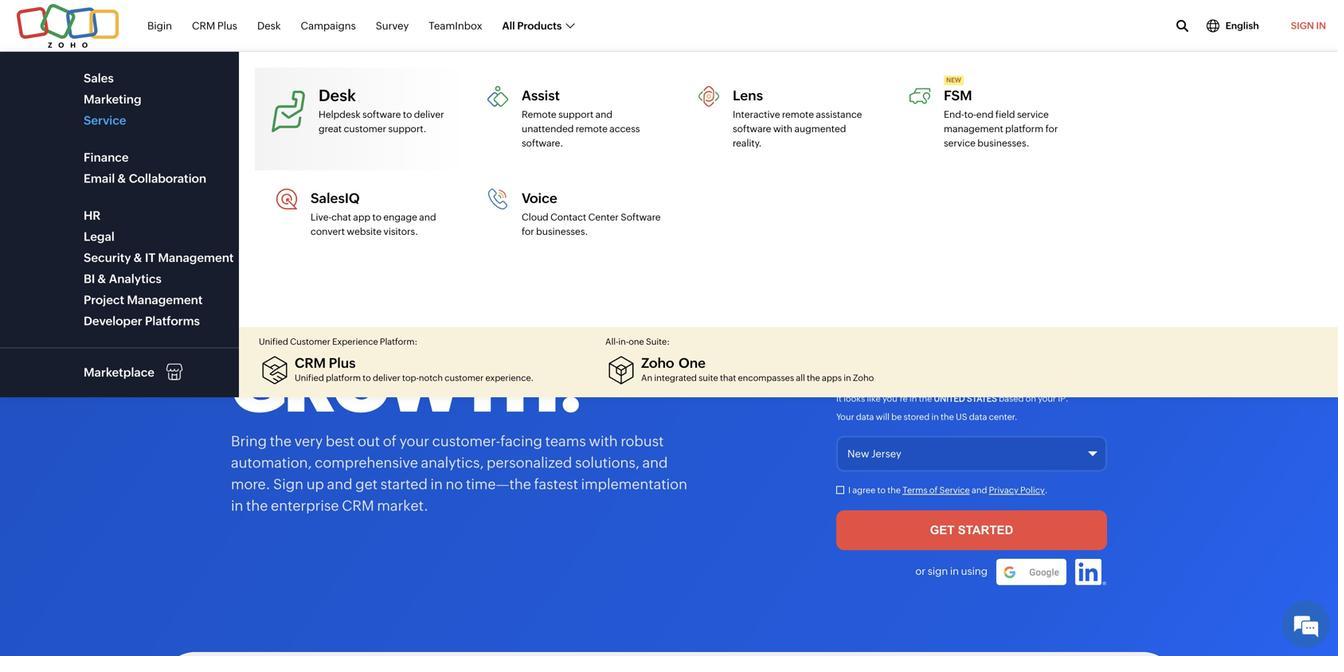 Task type: describe. For each thing, give the bounding box(es) containing it.
with inside lens interactive remote assistance software with augmented reality.
[[773, 123, 793, 134]]

started
[[381, 476, 428, 493]]

platform:
[[380, 337, 418, 347]]

zoho
[[853, 373, 874, 383]]

survey link
[[376, 11, 409, 41]]

campaigns
[[301, 20, 356, 32]]

automation,
[[231, 455, 312, 471]]

bring
[[231, 433, 267, 450]]

great
[[319, 123, 342, 134]]

that
[[720, 373, 736, 383]]

all
[[796, 373, 805, 383]]

the left the us
[[941, 412, 954, 422]]

it
[[145, 251, 155, 265]]

the down more.
[[246, 498, 268, 514]]

helpdesk
[[319, 109, 361, 120]]

terms
[[903, 486, 928, 496]]

software inside lens interactive remote assistance software with augmented reality.
[[733, 123, 771, 134]]

solutions,
[[575, 455, 640, 471]]

sign in link
[[1279, 10, 1338, 41]]

customer
[[290, 337, 330, 347]]

work.
[[231, 216, 482, 299]]

augmented
[[795, 123, 846, 134]]

plus for crm plus unified platform to deliver top-notch customer experience.
[[329, 355, 356, 371]]

0 vertical spatial management
[[158, 251, 234, 265]]

it
[[836, 394, 842, 404]]

crm for crm plus unified platform to deliver top-notch customer experience.
[[295, 355, 326, 371]]

customer-
[[432, 433, 500, 450]]

software inside desk helpdesk software to deliver great customer support.
[[362, 109, 401, 120]]

robust
[[621, 433, 664, 450]]

superfast work. steadfast growth. bring the very best out of your customer-facing teams with robust automation, comprehensive analytics, personalized solutions, and more. sign up and get started in no time—the fastest implementation in the enterprise crm market.
[[231, 152, 687, 514]]

unattended
[[522, 123, 574, 134]]

suite
[[699, 373, 718, 383]]

businesses. inside new fsm end-to-end field service management platform for service businesses.
[[978, 138, 1030, 149]]

customer inside 'crm plus unified platform to deliver top-notch customer experience.'
[[445, 373, 484, 383]]

one
[[679, 355, 706, 371]]

time—the
[[466, 476, 531, 493]]

for inside new fsm end-to-end field service management platform for service businesses.
[[1046, 123, 1058, 134]]

0 horizontal spatial service
[[944, 138, 976, 149]]

legal
[[84, 230, 115, 244]]

zoho crm logo image
[[159, 61, 244, 96]]

privacy policy link
[[989, 486, 1045, 496]]

to inside 'crm plus unified platform to deliver top-notch customer experience.'
[[363, 373, 371, 383]]

in right sign
[[950, 566, 959, 578]]

out
[[358, 433, 380, 450]]

to-
[[964, 109, 976, 120]]

project
[[84, 293, 124, 307]]

convert
[[311, 226, 345, 237]]

support.
[[388, 123, 427, 134]]

apps
[[822, 373, 842, 383]]

will
[[876, 412, 890, 422]]

the left terms
[[888, 486, 901, 496]]

and down robust
[[642, 455, 668, 471]]

best
[[326, 433, 355, 450]]

in left the no
[[431, 476, 443, 493]]

in right stored
[[932, 412, 939, 422]]

desk for desk helpdesk software to deliver great customer support.
[[319, 86, 356, 105]]

fastest
[[534, 476, 578, 493]]

salesiq live-chat app to engage and convert website visitors.
[[311, 190, 436, 237]]

platform inside 'crm plus unified platform to deliver top-notch customer experience.'
[[326, 373, 361, 383]]

chat
[[332, 212, 351, 223]]

in inside one an integrated suite that encompasses all the apps in zoho
[[844, 373, 851, 383]]

based
[[999, 394, 1024, 404]]

customer inside desk helpdesk software to deliver great customer support.
[[344, 123, 386, 134]]

reality.
[[733, 138, 762, 149]]

in right you're
[[910, 394, 917, 404]]

your data will be stored in the us data center.
[[836, 412, 1018, 422]]

teaminbox link
[[429, 11, 482, 41]]

field
[[996, 109, 1015, 120]]

very
[[294, 433, 323, 450]]

center
[[588, 212, 619, 223]]

all
[[502, 20, 515, 32]]

unified customer experience platform:
[[259, 337, 418, 347]]

looks
[[844, 394, 865, 404]]

superfast
[[231, 152, 646, 234]]

remote inside assist remote support and unattended remote access software.
[[576, 123, 608, 134]]

deliver inside desk helpdesk software to deliver great customer support.
[[414, 109, 444, 120]]

us
[[956, 412, 967, 422]]

crm for crm plus
[[192, 20, 215, 32]]

comprehensive
[[315, 455, 418, 471]]

suite:
[[646, 337, 670, 347]]

analytics
[[109, 272, 162, 286]]

top-
[[402, 373, 419, 383]]

up
[[306, 476, 324, 493]]

platforms
[[145, 314, 200, 328]]

all products link
[[502, 11, 574, 41]]

analytics,
[[421, 455, 484, 471]]

enterprise
[[271, 498, 339, 514]]

salesiq
[[311, 190, 360, 206]]

like
[[867, 394, 881, 404]]

for inside the voice cloud contact center software for businesses.
[[522, 226, 534, 237]]

lens interactive remote assistance software with augmented reality.
[[733, 88, 862, 149]]

developer
[[84, 314, 142, 328]]

1 horizontal spatial service
[[940, 486, 970, 496]]

policy
[[1020, 486, 1045, 496]]

& inside finance email & collaboration
[[118, 172, 126, 186]]

no
[[446, 476, 463, 493]]

crm plus
[[192, 20, 237, 32]]



Task type: locate. For each thing, give the bounding box(es) containing it.
and inside assist remote support and unattended remote access software.
[[596, 109, 613, 120]]

1 vertical spatial customer
[[445, 373, 484, 383]]

1 horizontal spatial data
[[969, 412, 987, 422]]

0 vertical spatial unified
[[259, 337, 288, 347]]

1 vertical spatial your
[[400, 433, 429, 450]]

unified down customer
[[295, 373, 324, 383]]

all products
[[502, 20, 562, 32]]

with up the "solutions,"
[[589, 433, 618, 450]]

the
[[807, 373, 820, 383], [919, 394, 932, 404], [941, 412, 954, 422], [270, 433, 292, 450], [888, 486, 901, 496], [246, 498, 268, 514]]

and right engage
[[419, 212, 436, 223]]

1 vertical spatial desk
[[319, 86, 356, 105]]

all-in-one suite:
[[605, 337, 670, 347]]

get
[[355, 476, 378, 493]]

desk for desk
[[257, 20, 281, 32]]

1 vertical spatial service
[[944, 138, 976, 149]]

0 vertical spatial service
[[84, 114, 126, 127]]

email
[[84, 172, 115, 186]]

platform inside new fsm end-to-end field service management platform for service businesses.
[[1005, 123, 1044, 134]]

bigin link
[[147, 11, 172, 41]]

survey
[[376, 20, 409, 32]]

. right privacy
[[1045, 486, 1048, 496]]

assistance
[[816, 109, 862, 120]]

your
[[836, 412, 854, 422]]

be
[[891, 412, 902, 422]]

1 horizontal spatial deliver
[[414, 109, 444, 120]]

growth.
[[231, 345, 581, 428]]

management
[[944, 123, 1003, 134]]

your inside superfast work. steadfast growth. bring the very best out of your customer-facing teams with robust automation, comprehensive analytics, personalized solutions, and more. sign up and get started in no time—the fastest implementation in the enterprise crm market.
[[400, 433, 429, 450]]

deliver up support.
[[414, 109, 444, 120]]

2 vertical spatial &
[[98, 272, 106, 286]]

finance
[[84, 151, 129, 164]]

0 vertical spatial plus
[[217, 20, 237, 32]]

implementation
[[581, 476, 687, 493]]

security
[[84, 251, 131, 265]]

1 vertical spatial unified
[[295, 373, 324, 383]]

1 vertical spatial .
[[1045, 486, 1048, 496]]

to inside desk helpdesk software to deliver great customer support.
[[403, 109, 412, 120]]

live-
[[311, 212, 332, 223]]

0 horizontal spatial deliver
[[373, 373, 400, 383]]

bi
[[84, 272, 95, 286]]

to up support.
[[403, 109, 412, 120]]

for down cloud
[[522, 226, 534, 237]]

platform down the field
[[1005, 123, 1044, 134]]

contact
[[551, 212, 586, 223]]

1 horizontal spatial platform
[[1005, 123, 1044, 134]]

2 data from the left
[[969, 412, 987, 422]]

1 horizontal spatial remote
[[782, 109, 814, 120]]

your for growth.
[[400, 433, 429, 450]]

access
[[610, 123, 640, 134]]

encompasses
[[738, 373, 794, 383]]

desk up "helpdesk"
[[319, 86, 356, 105]]

sign
[[273, 476, 304, 493]]

0 horizontal spatial for
[[522, 226, 534, 237]]

in right apps
[[844, 373, 851, 383]]

1 horizontal spatial plus
[[329, 355, 356, 371]]

management up platforms
[[127, 293, 203, 307]]

unified inside 'crm plus unified platform to deliver top-notch customer experience.'
[[295, 373, 324, 383]]

the inside one an integrated suite that encompasses all the apps in zoho
[[807, 373, 820, 383]]

i agree to the terms of service and privacy policy .
[[848, 486, 1048, 496]]

in
[[844, 373, 851, 383], [910, 394, 917, 404], [932, 412, 939, 422], [431, 476, 443, 493], [231, 498, 243, 514], [950, 566, 959, 578]]

for right management
[[1046, 123, 1058, 134]]

crm inside 'crm plus unified platform to deliver top-notch customer experience.'
[[295, 355, 326, 371]]

plus down unified customer experience platform:
[[329, 355, 356, 371]]

notch
[[419, 373, 443, 383]]

on
[[1026, 394, 1036, 404]]

desk link
[[257, 11, 281, 41]]

1 data from the left
[[856, 412, 874, 422]]

& right bi
[[98, 272, 106, 286]]

0 horizontal spatial .
[[1045, 486, 1048, 496]]

crm right bigin
[[192, 20, 215, 32]]

0 vertical spatial platform
[[1005, 123, 1044, 134]]

2 horizontal spatial crm
[[342, 498, 374, 514]]

center.
[[989, 412, 1018, 422]]

0 vertical spatial businesses.
[[978, 138, 1030, 149]]

to down experience
[[363, 373, 371, 383]]

hr legal security & it management bi & analytics project management developer platforms
[[84, 209, 234, 328]]

desk right crm plus
[[257, 20, 281, 32]]

data left 'will'
[[856, 412, 874, 422]]

of right out
[[383, 433, 397, 450]]

platform
[[1005, 123, 1044, 134], [326, 373, 361, 383]]

0 horizontal spatial your
[[400, 433, 429, 450]]

desk helpdesk software to deliver great customer support.
[[319, 86, 444, 134]]

desk
[[257, 20, 281, 32], [319, 86, 356, 105]]

the up automation,
[[270, 433, 292, 450]]

new
[[946, 76, 961, 84]]

service right the field
[[1017, 109, 1049, 120]]

bigin
[[147, 20, 172, 32]]

hr
[[84, 209, 101, 223]]

software.
[[522, 138, 563, 149]]

and right up
[[327, 476, 352, 493]]

0 vertical spatial deliver
[[414, 109, 444, 120]]

of right terms
[[929, 486, 938, 496]]

and inside the salesiq live-chat app to engage and convert website visitors.
[[419, 212, 436, 223]]

1 vertical spatial plus
[[329, 355, 356, 371]]

0 vertical spatial service
[[1017, 109, 1049, 120]]

0 vertical spatial your
[[1038, 394, 1056, 404]]

1 horizontal spatial of
[[929, 486, 938, 496]]

to right agree
[[877, 486, 886, 496]]

remote
[[522, 109, 557, 120]]

1 vertical spatial service
[[940, 486, 970, 496]]

teaminbox
[[429, 20, 482, 32]]

1 vertical spatial platform
[[326, 373, 361, 383]]

to right app
[[372, 212, 382, 223]]

in
[[1316, 20, 1326, 31]]

1 horizontal spatial with
[[773, 123, 793, 134]]

unified left customer
[[259, 337, 288, 347]]

lens
[[733, 88, 763, 103]]

businesses. down the contact at the left top of the page
[[536, 226, 588, 237]]

desk inside desk helpdesk software to deliver great customer support.
[[319, 86, 356, 105]]

plus inside crm plus link
[[217, 20, 237, 32]]

with inside superfast work. steadfast growth. bring the very best out of your customer-facing teams with robust automation, comprehensive analytics, personalized solutions, and more. sign up and get started in no time—the fastest implementation in the enterprise crm market.
[[589, 433, 618, 450]]

sign
[[928, 566, 948, 578]]

1 horizontal spatial your
[[1038, 394, 1056, 404]]

1 vertical spatial businesses.
[[536, 226, 588, 237]]

businesses. down the field
[[978, 138, 1030, 149]]

1 vertical spatial of
[[929, 486, 938, 496]]

experience.
[[485, 373, 534, 383]]

remote inside lens interactive remote assistance software with augmented reality.
[[782, 109, 814, 120]]

0 horizontal spatial platform
[[326, 373, 361, 383]]

0 vertical spatial crm
[[192, 20, 215, 32]]

support
[[558, 109, 594, 120]]

unified
[[259, 337, 288, 347], [295, 373, 324, 383]]

the up your data will be stored in the us data center.
[[919, 394, 932, 404]]

0 horizontal spatial software
[[362, 109, 401, 120]]

customer down "helpdesk"
[[344, 123, 386, 134]]

marketing
[[84, 92, 141, 106]]

deliver inside 'crm plus unified platform to deliver top-notch customer experience.'
[[373, 373, 400, 383]]

voice
[[522, 190, 557, 206]]

1 horizontal spatial customer
[[445, 373, 484, 383]]

voice cloud contact center software for businesses.
[[522, 190, 661, 237]]

0 vertical spatial .
[[1066, 394, 1069, 404]]

sales
[[84, 71, 114, 85]]

your up analytics,
[[400, 433, 429, 450]]

0 vertical spatial with
[[773, 123, 793, 134]]

interactive
[[733, 109, 780, 120]]

service inside sales marketing service
[[84, 114, 126, 127]]

agree
[[853, 486, 876, 496]]

one
[[629, 337, 644, 347]]

website
[[347, 226, 382, 237]]

businesses. inside the voice cloud contact center software for businesses.
[[536, 226, 588, 237]]

your for you're
[[1038, 394, 1056, 404]]

crm inside superfast work. steadfast growth. bring the very best out of your customer-facing teams with robust automation, comprehensive analytics, personalized solutions, and more. sign up and get started in no time—the fastest implementation in the enterprise crm market.
[[342, 498, 374, 514]]

0 horizontal spatial unified
[[259, 337, 288, 347]]

more.
[[231, 476, 270, 493]]

products
[[517, 20, 562, 32]]

platform down unified customer experience platform:
[[326, 373, 361, 383]]

deliver left top-
[[373, 373, 400, 383]]

customers
[[897, 72, 958, 86]]

your left ip
[[1038, 394, 1056, 404]]

businesses.
[[978, 138, 1030, 149], [536, 226, 588, 237]]

service down management
[[944, 138, 976, 149]]

0 vertical spatial customer
[[344, 123, 386, 134]]

crm plus link
[[192, 11, 237, 41]]

. right on
[[1066, 394, 1069, 404]]

2 vertical spatial crm
[[342, 498, 374, 514]]

0 vertical spatial for
[[1046, 123, 1058, 134]]

in down more.
[[231, 498, 243, 514]]

steadfast
[[231, 281, 647, 363]]

1 horizontal spatial crm
[[295, 355, 326, 371]]

visitors.
[[384, 226, 418, 237]]

facing
[[500, 433, 542, 450]]

& right email
[[118, 172, 126, 186]]

remote up augmented at top right
[[782, 109, 814, 120]]

data right the us
[[969, 412, 987, 422]]

0 horizontal spatial data
[[856, 412, 874, 422]]

for
[[1046, 123, 1058, 134], [522, 226, 534, 237]]

0 horizontal spatial plus
[[217, 20, 237, 32]]

of inside superfast work. steadfast growth. bring the very best out of your customer-facing teams with robust automation, comprehensive analytics, personalized solutions, and more. sign up and get started in no time—the fastest implementation in the enterprise crm market.
[[383, 433, 397, 450]]

ip
[[1058, 394, 1066, 404]]

1 horizontal spatial unified
[[295, 373, 324, 383]]

customer
[[344, 123, 386, 134], [445, 373, 484, 383]]

plus inside 'crm plus unified platform to deliver top-notch customer experience.'
[[329, 355, 356, 371]]

1 vertical spatial software
[[733, 123, 771, 134]]

0 horizontal spatial desk
[[257, 20, 281, 32]]

and left privacy
[[972, 486, 987, 496]]

management right it
[[158, 251, 234, 265]]

collaboration
[[129, 172, 206, 186]]

0 vertical spatial desk
[[257, 20, 281, 32]]

market.
[[377, 498, 428, 514]]

software up support.
[[362, 109, 401, 120]]

1 horizontal spatial service
[[1017, 109, 1049, 120]]

marketplace
[[84, 366, 155, 380]]

0 vertical spatial &
[[118, 172, 126, 186]]

deliver
[[414, 109, 444, 120], [373, 373, 400, 383]]

0 horizontal spatial remote
[[576, 123, 608, 134]]

states
[[967, 394, 997, 404]]

0 horizontal spatial businesses.
[[536, 226, 588, 237]]

0 horizontal spatial crm
[[192, 20, 215, 32]]

None submit
[[836, 511, 1107, 551]]

&
[[118, 172, 126, 186], [134, 251, 142, 265], [98, 272, 106, 286]]

plus for crm plus
[[217, 20, 237, 32]]

1 horizontal spatial .
[[1066, 394, 1069, 404]]

remote down support
[[576, 123, 608, 134]]

1 vertical spatial remote
[[576, 123, 608, 134]]

1 horizontal spatial desk
[[319, 86, 356, 105]]

1 horizontal spatial businesses.
[[978, 138, 1030, 149]]

0 vertical spatial remote
[[782, 109, 814, 120]]

1 vertical spatial deliver
[[373, 373, 400, 383]]

campaigns link
[[301, 11, 356, 41]]

service down 'marketing'
[[84, 114, 126, 127]]

0 vertical spatial software
[[362, 109, 401, 120]]

customer right notch at bottom left
[[445, 373, 484, 383]]

0 horizontal spatial of
[[383, 433, 397, 450]]

0 horizontal spatial service
[[84, 114, 126, 127]]

1 horizontal spatial for
[[1046, 123, 1058, 134]]

1 vertical spatial crm
[[295, 355, 326, 371]]

with down interactive
[[773, 123, 793, 134]]

i
[[848, 486, 851, 496]]

finance email & collaboration
[[84, 151, 206, 186]]

1 vertical spatial &
[[134, 251, 142, 265]]

1 vertical spatial management
[[127, 293, 203, 307]]

sign
[[1291, 20, 1314, 31]]

with
[[773, 123, 793, 134], [589, 433, 618, 450]]

1 horizontal spatial &
[[118, 172, 126, 186]]

stored
[[904, 412, 930, 422]]

software down interactive
[[733, 123, 771, 134]]

0 horizontal spatial &
[[98, 272, 106, 286]]

1 vertical spatial with
[[589, 433, 618, 450]]

crm down the "get"
[[342, 498, 374, 514]]

& left it
[[134, 251, 142, 265]]

to inside the salesiq live-chat app to engage and convert website visitors.
[[372, 212, 382, 223]]

1 horizontal spatial software
[[733, 123, 771, 134]]

2 horizontal spatial &
[[134, 251, 142, 265]]

service right terms
[[940, 486, 970, 496]]

the right all
[[807, 373, 820, 383]]

1 vertical spatial for
[[522, 226, 534, 237]]

0 vertical spatial of
[[383, 433, 397, 450]]

plus left desk link
[[217, 20, 237, 32]]

fsm
[[944, 88, 972, 103]]

and up access
[[596, 109, 613, 120]]

0 horizontal spatial with
[[589, 433, 618, 450]]

0 horizontal spatial customer
[[344, 123, 386, 134]]

crm down customer
[[295, 355, 326, 371]]



Task type: vqa. For each thing, say whether or not it's contained in the screenshot.
assist
yes



